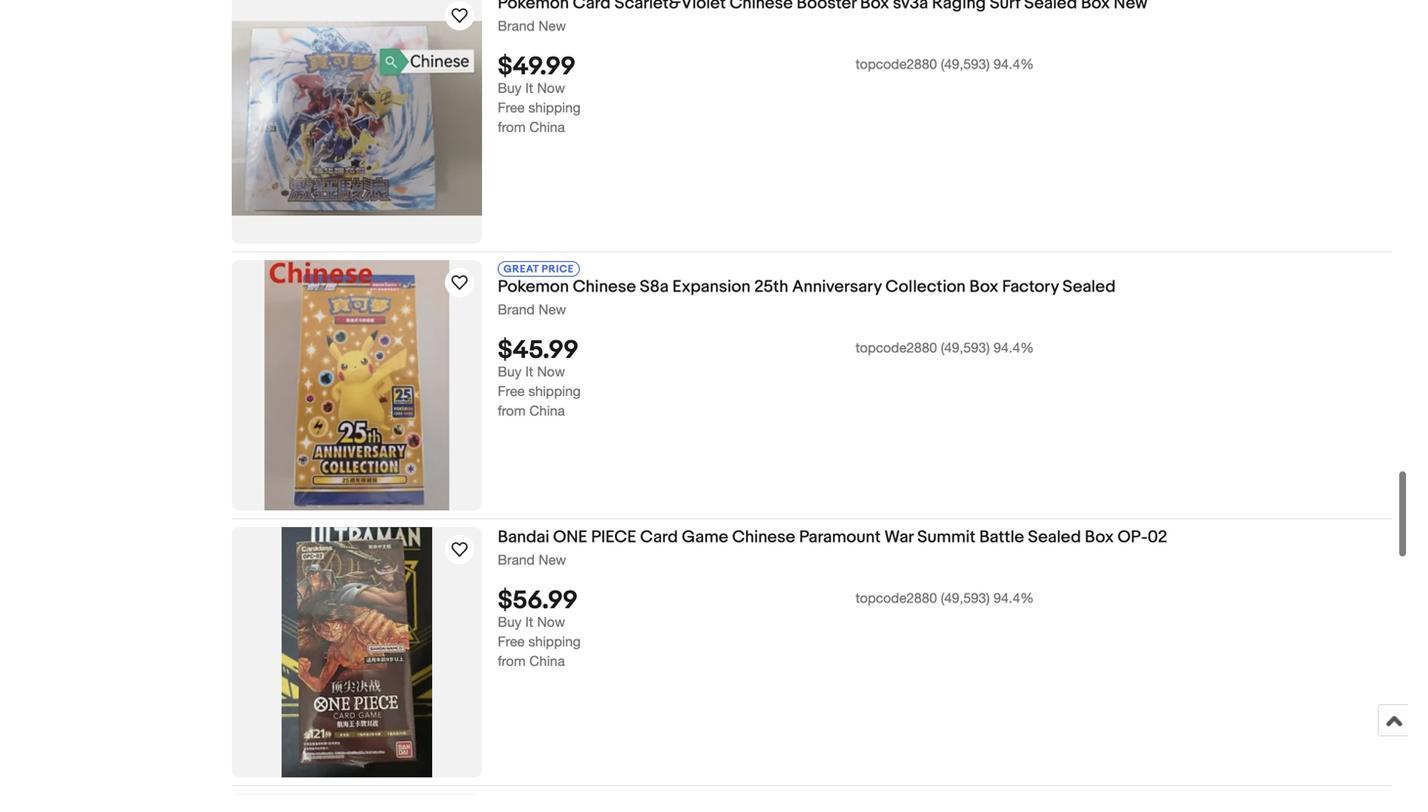 Task type: vqa. For each thing, say whether or not it's contained in the screenshot.
Card
yes



Task type: describe. For each thing, give the bounding box(es) containing it.
now for $56.99
[[537, 614, 565, 630]]

pokemon
[[498, 277, 569, 297]]

it for $45.99
[[525, 363, 533, 380]]

94.4% for $49.99
[[994, 56, 1034, 72]]

box inside the bandai one piece card game chinese paramount war summit battle sealed box op-02 brand new
[[1085, 527, 1114, 548]]

bandai one piece card game chinese paramount war summit battle sealed box op-02 link
[[498, 527, 1393, 551]]

summit
[[917, 527, 976, 548]]

chinese inside great price pokemon chinese s8a expansion 25th anniversary collection box factory sealed brand new
[[573, 277, 636, 297]]

sealed inside great price pokemon chinese s8a expansion 25th anniversary collection box factory sealed brand new
[[1063, 277, 1116, 297]]

topcode2880 (49,593) 94.4% buy it now free shipping from china for $45.99
[[498, 340, 1034, 419]]

great
[[504, 263, 539, 276]]

china for $45.99
[[529, 403, 565, 419]]

$45.99
[[498, 336, 579, 366]]

s8a
[[640, 277, 669, 297]]

25th
[[754, 277, 788, 297]]

shipping for $45.99
[[528, 383, 581, 399]]

brand new
[[498, 18, 566, 34]]

it for $49.99
[[525, 80, 533, 96]]

bandai one piece card game chinese paramount war summit battle sealed box op-02 image
[[281, 527, 432, 777]]

pokemon chinese s8a expansion 25th anniversary collection box factory sealed link
[[498, 277, 1393, 301]]

94.4% for $45.99
[[994, 340, 1034, 356]]

$49.99
[[498, 52, 576, 82]]

great price pokemon chinese s8a expansion 25th anniversary collection box factory sealed brand new
[[498, 263, 1116, 317]]

buy for $45.99
[[498, 363, 522, 380]]

new inside great price pokemon chinese s8a expansion 25th anniversary collection box factory sealed brand new
[[539, 301, 566, 317]]

topcode2880 (49,593) 94.4% buy it now free shipping from china for $56.99
[[498, 590, 1034, 669]]

(49,593) for $56.99
[[941, 590, 990, 606]]

battle
[[979, 527, 1024, 548]]

watch bandai one piece card game chinese paramount war summit battle sealed box op-02 image
[[448, 538, 471, 561]]

sealed inside the bandai one piece card game chinese paramount war summit battle sealed box op-02 brand new
[[1028, 527, 1081, 548]]

great price button
[[498, 260, 580, 277]]

(49,593) for $45.99
[[941, 340, 990, 356]]

price
[[542, 263, 574, 276]]

shipping for $56.99
[[528, 633, 581, 650]]

game
[[682, 527, 728, 548]]

94.4% for $56.99
[[994, 590, 1034, 606]]

card
[[640, 527, 678, 548]]

china for $49.99
[[529, 119, 565, 135]]



Task type: locate. For each thing, give the bounding box(es) containing it.
1 vertical spatial free
[[498, 383, 525, 399]]

from for $49.99
[[498, 119, 526, 135]]

bandai one piece card game chinese paramount war summit battle sealed box op-02 brand new
[[498, 527, 1168, 568]]

it
[[525, 80, 533, 96], [525, 363, 533, 380], [525, 614, 533, 630]]

0 vertical spatial now
[[537, 80, 565, 96]]

2 vertical spatial free
[[498, 633, 525, 650]]

1 vertical spatial box
[[1085, 527, 1114, 548]]

new up $49.99
[[539, 18, 566, 34]]

2 vertical spatial from
[[498, 653, 526, 669]]

0 vertical spatial chinese
[[573, 277, 636, 297]]

from down '$56.99'
[[498, 653, 526, 669]]

china for $56.99
[[529, 653, 565, 669]]

from down $49.99
[[498, 119, 526, 135]]

china down '$56.99'
[[529, 653, 565, 669]]

1 vertical spatial china
[[529, 403, 565, 419]]

brand up $49.99
[[498, 18, 535, 34]]

1 vertical spatial topcode2880 (49,593) 94.4% buy it now free shipping from china
[[498, 340, 1034, 419]]

2 topcode2880 from the top
[[856, 340, 937, 356]]

$56.99
[[498, 586, 578, 616]]

2 it from the top
[[525, 363, 533, 380]]

1 from from the top
[[498, 119, 526, 135]]

2 china from the top
[[529, 403, 565, 419]]

bandai
[[498, 527, 549, 548]]

brand
[[498, 18, 535, 34], [498, 301, 535, 317], [498, 552, 535, 568]]

2 topcode2880 (49,593) 94.4% buy it now free shipping from china from the top
[[498, 340, 1034, 419]]

1 94.4% from the top
[[994, 56, 1034, 72]]

pokemon card scarlet&violet chinese booster box sv3a raging surf sealed box new image
[[232, 21, 482, 216]]

now
[[537, 80, 565, 96], [537, 363, 565, 380], [537, 614, 565, 630]]

1 vertical spatial it
[[525, 363, 533, 380]]

china down $49.99
[[529, 119, 565, 135]]

1 topcode2880 from the top
[[856, 56, 937, 72]]

1 vertical spatial sealed
[[1028, 527, 1081, 548]]

2 new from the top
[[539, 301, 566, 317]]

free for $45.99
[[498, 383, 525, 399]]

0 vertical spatial sealed
[[1063, 277, 1116, 297]]

1 brand from the top
[[498, 18, 535, 34]]

chinese inside the bandai one piece card game chinese paramount war summit battle sealed box op-02 brand new
[[732, 527, 795, 548]]

shipping down $49.99
[[528, 99, 581, 116]]

from
[[498, 119, 526, 135], [498, 403, 526, 419], [498, 653, 526, 669]]

3 now from the top
[[537, 614, 565, 630]]

pokemon chinese s8a expansion 25th anniversary collection box factory sealed heading
[[498, 277, 1116, 297]]

brand inside great price pokemon chinese s8a expansion 25th anniversary collection box factory sealed brand new
[[498, 301, 535, 317]]

3 china from the top
[[529, 653, 565, 669]]

buy down brand new
[[498, 80, 522, 96]]

2 from from the top
[[498, 403, 526, 419]]

new inside the bandai one piece card game chinese paramount war summit battle sealed box op-02 brand new
[[539, 552, 566, 568]]

1 new from the top
[[539, 18, 566, 34]]

3 topcode2880 from the top
[[856, 590, 937, 606]]

3 from from the top
[[498, 653, 526, 669]]

now down one
[[537, 614, 565, 630]]

1 vertical spatial buy
[[498, 363, 522, 380]]

2 vertical spatial topcode2880 (49,593) 94.4% buy it now free shipping from china
[[498, 590, 1034, 669]]

0 vertical spatial topcode2880 (49,593) 94.4% buy it now free shipping from china
[[498, 56, 1034, 135]]

shipping
[[528, 99, 581, 116], [528, 383, 581, 399], [528, 633, 581, 650]]

2 vertical spatial shipping
[[528, 633, 581, 650]]

1 vertical spatial from
[[498, 403, 526, 419]]

topcode2880
[[856, 56, 937, 72], [856, 340, 937, 356], [856, 590, 937, 606]]

now for $49.99
[[537, 80, 565, 96]]

0 vertical spatial buy
[[498, 80, 522, 96]]

2 free from the top
[[498, 383, 525, 399]]

3 it from the top
[[525, 614, 533, 630]]

3 brand from the top
[[498, 552, 535, 568]]

free
[[498, 99, 525, 116], [498, 383, 525, 399], [498, 633, 525, 650]]

it down brand new
[[525, 80, 533, 96]]

0 vertical spatial china
[[529, 119, 565, 135]]

0 vertical spatial (49,593)
[[941, 56, 990, 72]]

1 (49,593) from the top
[[941, 56, 990, 72]]

2 vertical spatial (49,593)
[[941, 590, 990, 606]]

1 buy from the top
[[498, 80, 522, 96]]

3 new from the top
[[539, 552, 566, 568]]

new
[[539, 18, 566, 34], [539, 301, 566, 317], [539, 552, 566, 568]]

1 vertical spatial (49,593)
[[941, 340, 990, 356]]

0 horizontal spatial box
[[970, 277, 998, 297]]

box
[[970, 277, 998, 297], [1085, 527, 1114, 548]]

china
[[529, 119, 565, 135], [529, 403, 565, 419], [529, 653, 565, 669]]

from for $56.99
[[498, 653, 526, 669]]

shipping for $49.99
[[528, 99, 581, 116]]

1 vertical spatial topcode2880
[[856, 340, 937, 356]]

1 vertical spatial brand
[[498, 301, 535, 317]]

it for $56.99
[[525, 614, 533, 630]]

1 free from the top
[[498, 99, 525, 116]]

shipping down the $45.99
[[528, 383, 581, 399]]

sealed
[[1063, 277, 1116, 297], [1028, 527, 1081, 548]]

now for $45.99
[[537, 363, 565, 380]]

topcode2880 for $45.99
[[856, 340, 937, 356]]

1 shipping from the top
[[528, 99, 581, 116]]

war
[[885, 527, 914, 548]]

from down the $45.99
[[498, 403, 526, 419]]

2 vertical spatial now
[[537, 614, 565, 630]]

brand inside the bandai one piece card game chinese paramount war summit battle sealed box op-02 brand new
[[498, 552, 535, 568]]

new down one
[[539, 552, 566, 568]]

3 buy from the top
[[498, 614, 522, 630]]

0 vertical spatial box
[[970, 277, 998, 297]]

china down the $45.99
[[529, 403, 565, 419]]

factory
[[1002, 277, 1059, 297]]

heading
[[498, 0, 1148, 14]]

chinese left "s8a"
[[573, 277, 636, 297]]

0 vertical spatial it
[[525, 80, 533, 96]]

collection
[[886, 277, 966, 297]]

paramount
[[799, 527, 881, 548]]

3 (49,593) from the top
[[941, 590, 990, 606]]

box left op- at the bottom right
[[1085, 527, 1114, 548]]

free for $49.99
[[498, 99, 525, 116]]

from for $45.99
[[498, 403, 526, 419]]

1 it from the top
[[525, 80, 533, 96]]

1 topcode2880 (49,593) 94.4% buy it now free shipping from china from the top
[[498, 56, 1034, 135]]

2 brand from the top
[[498, 301, 535, 317]]

2 vertical spatial topcode2880
[[856, 590, 937, 606]]

chinese
[[573, 277, 636, 297], [732, 527, 795, 548]]

3 topcode2880 (49,593) 94.4% buy it now free shipping from china from the top
[[498, 590, 1034, 669]]

2 vertical spatial 94.4%
[[994, 590, 1034, 606]]

one
[[553, 527, 587, 548]]

0 vertical spatial new
[[539, 18, 566, 34]]

0 horizontal spatial chinese
[[573, 277, 636, 297]]

1 vertical spatial chinese
[[732, 527, 795, 548]]

pokemon chinese s8a expansion 25th anniversary collection box factory sealed image
[[264, 260, 450, 510]]

2 vertical spatial new
[[539, 552, 566, 568]]

2 vertical spatial buy
[[498, 614, 522, 630]]

2 vertical spatial it
[[525, 614, 533, 630]]

brand down bandai
[[498, 552, 535, 568]]

box inside great price pokemon chinese s8a expansion 25th anniversary collection box factory sealed brand new
[[970, 277, 998, 297]]

topcode2880 (49,593) 94.4% buy it now free shipping from china
[[498, 56, 1034, 135], [498, 340, 1034, 419], [498, 590, 1034, 669]]

1 china from the top
[[529, 119, 565, 135]]

0 vertical spatial shipping
[[528, 99, 581, 116]]

op-
[[1118, 527, 1148, 548]]

0 vertical spatial brand
[[498, 18, 535, 34]]

(49,593)
[[941, 56, 990, 72], [941, 340, 990, 356], [941, 590, 990, 606]]

1 vertical spatial shipping
[[528, 383, 581, 399]]

buy down pokemon
[[498, 363, 522, 380]]

it down bandai
[[525, 614, 533, 630]]

it down pokemon
[[525, 363, 533, 380]]

anniversary
[[792, 277, 882, 297]]

2 (49,593) from the top
[[941, 340, 990, 356]]

2 94.4% from the top
[[994, 340, 1034, 356]]

piece
[[591, 527, 636, 548]]

02
[[1148, 527, 1168, 548]]

2 vertical spatial china
[[529, 653, 565, 669]]

3 free from the top
[[498, 633, 525, 650]]

expansion
[[672, 277, 751, 297]]

(49,593) for $49.99
[[941, 56, 990, 72]]

buy down bandai
[[498, 614, 522, 630]]

now down pokemon
[[537, 363, 565, 380]]

watch pokemon chinese s8a expansion 25th anniversary collection box factory sealed image
[[448, 271, 471, 294]]

3 shipping from the top
[[528, 633, 581, 650]]

watch pokemon card scarlet&violet chinese booster box sv3a raging surf sealed box new image
[[448, 4, 471, 27]]

2 now from the top
[[537, 363, 565, 380]]

topcode2880 for $56.99
[[856, 590, 937, 606]]

buy
[[498, 80, 522, 96], [498, 363, 522, 380], [498, 614, 522, 630]]

buy for $49.99
[[498, 80, 522, 96]]

0 vertical spatial 94.4%
[[994, 56, 1034, 72]]

2 buy from the top
[[498, 363, 522, 380]]

1 vertical spatial new
[[539, 301, 566, 317]]

box left factory
[[970, 277, 998, 297]]

2 shipping from the top
[[528, 383, 581, 399]]

shipping down '$56.99'
[[528, 633, 581, 650]]

chinese right game
[[732, 527, 795, 548]]

free down '$56.99'
[[498, 633, 525, 650]]

1 horizontal spatial box
[[1085, 527, 1114, 548]]

1 now from the top
[[537, 80, 565, 96]]

free down $49.99
[[498, 99, 525, 116]]

sealed right battle
[[1028, 527, 1081, 548]]

1 vertical spatial 94.4%
[[994, 340, 1034, 356]]

3 94.4% from the top
[[994, 590, 1034, 606]]

94.4%
[[994, 56, 1034, 72], [994, 340, 1034, 356], [994, 590, 1034, 606]]

bandai one piece card game chinese paramount war summit battle sealed box op-02 heading
[[498, 527, 1168, 548]]

1 horizontal spatial chinese
[[732, 527, 795, 548]]

1 vertical spatial now
[[537, 363, 565, 380]]

topcode2880 for $49.99
[[856, 56, 937, 72]]

sealed right factory
[[1063, 277, 1116, 297]]

2 vertical spatial brand
[[498, 552, 535, 568]]

free for $56.99
[[498, 633, 525, 650]]

buy for $56.99
[[498, 614, 522, 630]]

0 vertical spatial topcode2880
[[856, 56, 937, 72]]

now down brand new
[[537, 80, 565, 96]]

0 vertical spatial from
[[498, 119, 526, 135]]

0 vertical spatial free
[[498, 99, 525, 116]]

brand down pokemon
[[498, 301, 535, 317]]

new down pokemon
[[539, 301, 566, 317]]

topcode2880 (49,593) 94.4% buy it now free shipping from china for $49.99
[[498, 56, 1034, 135]]

free down the $45.99
[[498, 383, 525, 399]]



